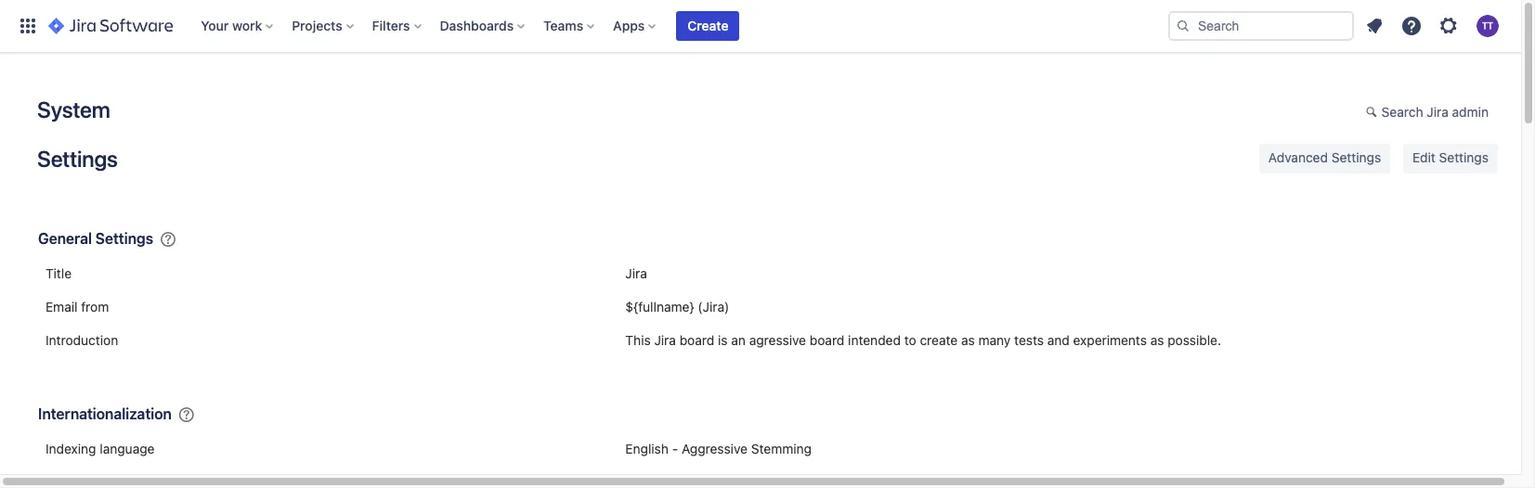 Task type: describe. For each thing, give the bounding box(es) containing it.
general settings
[[38, 230, 153, 247]]

apps button
[[608, 11, 664, 41]]

-
[[672, 442, 678, 457]]

title
[[46, 266, 72, 282]]

your work
[[201, 18, 262, 33]]

work
[[232, 18, 262, 33]]

to
[[905, 333, 917, 349]]

possible.
[[1168, 333, 1222, 349]]

and
[[1048, 333, 1070, 349]]

projects button
[[286, 11, 361, 41]]

edit
[[1413, 150, 1436, 165]]

small image
[[1366, 105, 1381, 120]]

1 vertical spatial jira
[[626, 266, 647, 282]]

your work button
[[195, 11, 281, 41]]

search jira admin link
[[1357, 98, 1498, 128]]

1 as from the left
[[962, 333, 975, 349]]

jira for this
[[654, 333, 676, 349]]

search image
[[1176, 19, 1191, 33]]

experiments
[[1073, 333, 1147, 349]]

primary element
[[11, 0, 1169, 52]]

advanced settings link
[[1260, 144, 1391, 174]]

your
[[201, 18, 229, 33]]

(jira)
[[698, 299, 730, 315]]

english
[[626, 442, 669, 457]]

agressive
[[749, 333, 806, 349]]

1 board from the left
[[680, 333, 715, 349]]

create
[[920, 333, 958, 349]]

help image
[[1401, 15, 1423, 37]]

Search field
[[1169, 11, 1354, 41]]

filters
[[372, 18, 410, 33]]

aggressive
[[682, 442, 748, 457]]

filters button
[[367, 11, 429, 41]]

email from
[[46, 299, 109, 315]]

language
[[100, 442, 155, 457]]

advanced settings
[[1269, 150, 1382, 165]]

teams button
[[538, 11, 602, 41]]

an
[[731, 333, 746, 349]]

introduction
[[46, 333, 118, 349]]



Task type: locate. For each thing, give the bounding box(es) containing it.
${fullname} (jira)
[[626, 299, 730, 315]]

email
[[46, 299, 78, 315]]

tests
[[1015, 333, 1044, 349]]

0 horizontal spatial board
[[680, 333, 715, 349]]

settings for general settings
[[95, 230, 153, 247]]

1 horizontal spatial as
[[1151, 333, 1164, 349]]

1 horizontal spatial jira
[[654, 333, 676, 349]]

settings for advanced settings
[[1332, 150, 1382, 165]]

projects
[[292, 18, 342, 33]]

internationalization
[[38, 406, 172, 423]]

${fullname}
[[626, 299, 695, 315]]

appswitcher icon image
[[17, 15, 39, 37]]

many
[[979, 333, 1011, 349]]

search jira admin
[[1382, 104, 1489, 120]]

board
[[680, 333, 715, 349], [810, 333, 845, 349]]

indexing language
[[46, 442, 155, 457]]

indexing
[[46, 442, 96, 457]]

system
[[37, 97, 110, 123]]

stemming
[[751, 442, 812, 457]]

banner containing your work
[[0, 0, 1522, 52]]

2 vertical spatial jira
[[654, 333, 676, 349]]

as left many
[[962, 333, 975, 349]]

settings for edit settings
[[1440, 150, 1489, 165]]

general
[[38, 230, 92, 247]]

this
[[626, 333, 651, 349]]

edit settings link
[[1404, 144, 1498, 174]]

as
[[962, 333, 975, 349], [1151, 333, 1164, 349]]

search
[[1382, 104, 1424, 120]]

settings down system
[[37, 146, 118, 172]]

dashboards button
[[434, 11, 532, 41]]

2 horizontal spatial jira
[[1427, 104, 1449, 120]]

as left possible.
[[1151, 333, 1164, 349]]

settings right general
[[95, 230, 153, 247]]

board left the intended
[[810, 333, 845, 349]]

advanced
[[1269, 150, 1328, 165]]

0 horizontal spatial jira
[[626, 266, 647, 282]]

apps
[[613, 18, 645, 33]]

banner
[[0, 0, 1522, 52]]

2 board from the left
[[810, 333, 845, 349]]

jira software image
[[48, 15, 173, 37], [48, 15, 173, 37]]

intended
[[848, 333, 901, 349]]

settings right edit
[[1440, 150, 1489, 165]]

1 horizontal spatial board
[[810, 333, 845, 349]]

is
[[718, 333, 728, 349]]

jira up ${fullname}
[[626, 266, 647, 282]]

0 vertical spatial jira
[[1427, 104, 1449, 120]]

admin
[[1453, 104, 1489, 120]]

settings image
[[1438, 15, 1460, 37]]

edit settings
[[1413, 150, 1489, 165]]

english - aggressive stemming
[[626, 442, 812, 457]]

from
[[81, 299, 109, 315]]

2 as from the left
[[1151, 333, 1164, 349]]

jira left the admin
[[1427, 104, 1449, 120]]

board left is on the left of the page
[[680, 333, 715, 349]]

0 horizontal spatial as
[[962, 333, 975, 349]]

jira
[[1427, 104, 1449, 120], [626, 266, 647, 282], [654, 333, 676, 349]]

jira for search
[[1427, 104, 1449, 120]]

dashboards
[[440, 18, 514, 33]]

your profile and settings image
[[1477, 15, 1499, 37]]

jira right this
[[654, 333, 676, 349]]

this jira board is an agressive board intended to create as many tests and experiments as possible.
[[626, 333, 1222, 349]]

teams
[[544, 18, 584, 33]]

settings
[[37, 146, 118, 172], [1332, 150, 1382, 165], [1440, 150, 1489, 165], [95, 230, 153, 247]]

create
[[688, 18, 729, 33]]

settings down small image
[[1332, 150, 1382, 165]]

create button
[[677, 11, 740, 41]]



Task type: vqa. For each thing, say whether or not it's contained in the screenshot.
create
yes



